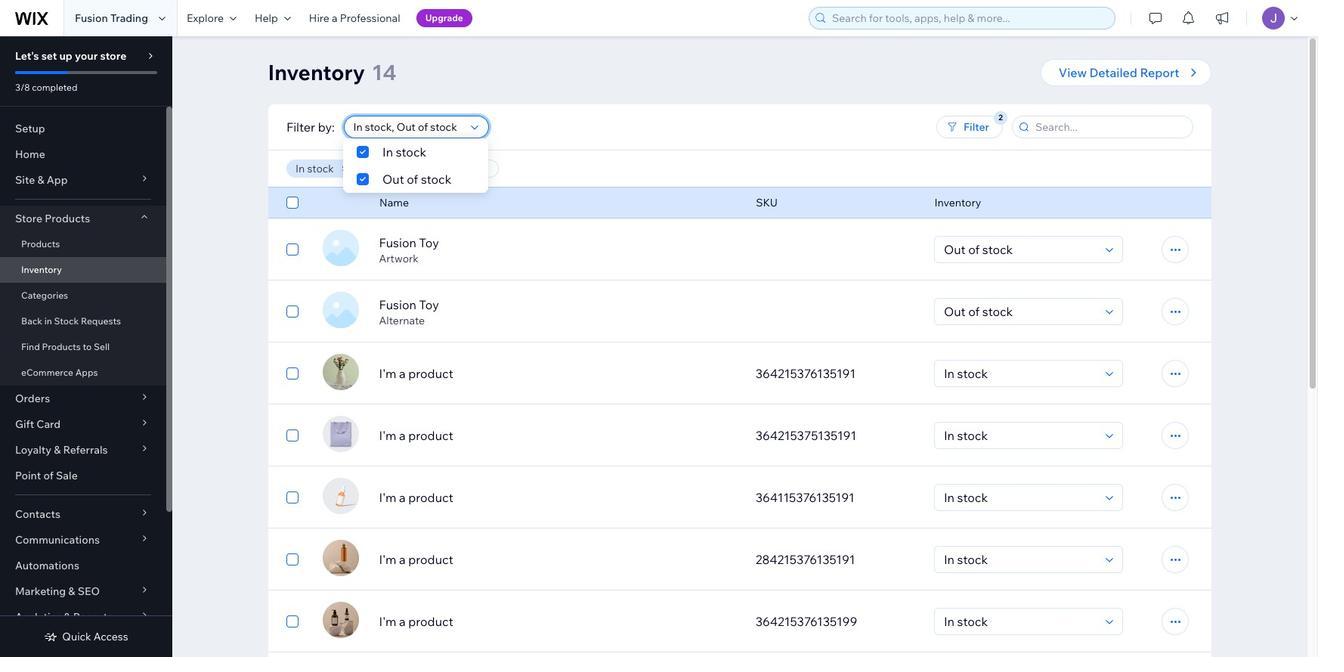 Task type: vqa. For each thing, say whether or not it's contained in the screenshot.
second I'm a product button
yes



Task type: locate. For each thing, give the bounding box(es) containing it.
list box
[[344, 138, 489, 193]]

Select field
[[940, 237, 1101, 262], [940, 299, 1101, 324], [940, 361, 1101, 386], [940, 423, 1101, 448], [940, 485, 1101, 510], [940, 547, 1101, 572], [940, 609, 1101, 634]]

products
[[45, 212, 90, 225], [21, 238, 60, 249], [42, 341, 81, 352]]

i'm a product for 364115376135191
[[379, 490, 453, 505]]

toy inside fusion toy artwork
[[419, 235, 439, 250]]

site
[[15, 173, 35, 187]]

fusion
[[75, 11, 108, 25], [379, 235, 417, 250], [379, 297, 417, 312]]

& right site
[[37, 173, 44, 187]]

& right loyalty
[[54, 443, 61, 457]]

set
[[41, 49, 57, 63]]

6 select field from the top
[[940, 547, 1101, 572]]

i'm a product for 364215376135191
[[379, 366, 453, 381]]

products up products "link"
[[45, 212, 90, 225]]

2 toy from the top
[[419, 297, 439, 312]]

0 horizontal spatial filter
[[286, 119, 315, 135]]

Search for tools, apps, help & more... field
[[828, 8, 1111, 29]]

3 i'm a product button from the top
[[379, 488, 738, 507]]

2 fusion toy button from the top
[[379, 296, 738, 314]]

of down in stock option
[[407, 172, 419, 187]]

out of stock
[[368, 162, 428, 175], [383, 172, 452, 187]]

364215376135191
[[756, 366, 856, 381]]

analytics
[[15, 610, 61, 624]]

site & app
[[15, 173, 68, 187]]

filter button
[[936, 116, 1003, 138]]

364115376135191
[[756, 490, 855, 505]]

fusion toy alternate
[[379, 297, 439, 327]]

products inside "link"
[[21, 238, 60, 249]]

1 horizontal spatial in
[[383, 144, 394, 160]]

toy down out of stock option
[[419, 235, 439, 250]]

completed
[[32, 82, 77, 93]]

stock
[[396, 144, 427, 160], [307, 162, 334, 175], [401, 162, 428, 175], [421, 172, 452, 187]]

of
[[389, 162, 399, 175], [407, 172, 419, 187], [43, 469, 54, 482]]

2 product from the top
[[408, 428, 453, 443]]

setup
[[15, 122, 45, 135]]

view detailed report
[[1059, 65, 1180, 80]]

products link
[[0, 231, 166, 257]]

5 product from the top
[[408, 614, 453, 629]]

i'm for 284215376135191
[[379, 552, 396, 567]]

1 product from the top
[[408, 366, 453, 381]]

products for find
[[42, 341, 81, 352]]

gift card
[[15, 417, 61, 431]]

app
[[47, 173, 68, 187]]

fusion inside fusion toy alternate
[[379, 297, 417, 312]]

of up name
[[389, 162, 399, 175]]

automations link
[[0, 553, 166, 578]]

products up the ecommerce apps
[[42, 341, 81, 352]]

loyalty & referrals
[[15, 443, 108, 457]]

& up quick
[[64, 610, 71, 624]]

All field
[[349, 116, 467, 138]]

toy up alternate
[[419, 297, 439, 312]]

& for analytics
[[64, 610, 71, 624]]

3/8
[[15, 82, 30, 93]]

fusion up artwork
[[379, 235, 417, 250]]

analytics & reports
[[15, 610, 113, 624]]

0 vertical spatial in
[[383, 144, 394, 160]]

7 select field from the top
[[940, 609, 1101, 634]]

inventory
[[268, 59, 365, 85], [934, 196, 981, 209], [21, 264, 62, 275]]

1 i'm a product from the top
[[379, 366, 453, 381]]

0 vertical spatial products
[[45, 212, 90, 225]]

a
[[332, 11, 338, 25], [399, 366, 406, 381], [399, 428, 406, 443], [399, 490, 406, 505], [399, 552, 406, 567], [399, 614, 406, 629]]

a for 364215376135191
[[399, 366, 406, 381]]

product
[[408, 366, 453, 381], [408, 428, 453, 443], [408, 490, 453, 505], [408, 552, 453, 567], [408, 614, 453, 629]]

3 product from the top
[[408, 490, 453, 505]]

select field for 364215376135199
[[940, 609, 1101, 634]]

i'm a product for 284215376135191
[[379, 552, 453, 567]]

i'm for 364215375135191
[[379, 428, 396, 443]]

product for 364115376135191
[[408, 490, 453, 505]]

0 vertical spatial fusion
[[75, 11, 108, 25]]

2 horizontal spatial inventory
[[934, 196, 981, 209]]

products down store
[[21, 238, 60, 249]]

requests
[[81, 315, 121, 327]]

0 vertical spatial in stock
[[383, 144, 427, 160]]

stock down in stock option
[[421, 172, 452, 187]]

1 vertical spatial in stock
[[295, 162, 334, 175]]

fusion up alternate
[[379, 297, 417, 312]]

store products button
[[0, 206, 166, 231]]

back in stock requests
[[21, 315, 121, 327]]

fusion left trading
[[75, 11, 108, 25]]

out of stock down in stock option
[[383, 172, 452, 187]]

seo
[[78, 584, 100, 598]]

communications button
[[0, 527, 166, 553]]

1 fusion toy button from the top
[[379, 234, 738, 252]]

1 vertical spatial inventory
[[934, 196, 981, 209]]

4 select field from the top
[[940, 423, 1101, 448]]

4 i'm from the top
[[379, 552, 396, 567]]

5 select field from the top
[[940, 485, 1101, 510]]

1 horizontal spatial filter
[[964, 120, 989, 134]]

1 vertical spatial in
[[295, 162, 305, 175]]

1 horizontal spatial inventory
[[268, 59, 365, 85]]

14
[[372, 59, 397, 85]]

point
[[15, 469, 41, 482]]

sidebar element
[[0, 36, 172, 657]]

in
[[383, 144, 394, 160], [295, 162, 305, 175]]

professional
[[340, 11, 400, 25]]

i'm a product button for 364115376135191
[[379, 488, 738, 507]]

of inside sidebar element
[[43, 469, 54, 482]]

in down filter by:
[[295, 162, 305, 175]]

2 i'm a product from the top
[[379, 428, 453, 443]]

3 i'm a product from the top
[[379, 490, 453, 505]]

1 i'm from the top
[[379, 366, 396, 381]]

2 i'm a product button from the top
[[379, 426, 738, 445]]

product for 364215375135191
[[408, 428, 453, 443]]

filter inside button
[[964, 120, 989, 134]]

0 vertical spatial fusion toy button
[[379, 234, 738, 252]]

select field for 364115376135191
[[940, 485, 1101, 510]]

fusion toy artwork
[[379, 235, 439, 265]]

2 select field from the top
[[940, 299, 1101, 324]]

categories
[[21, 290, 68, 301]]

hire
[[309, 11, 330, 25]]

5 i'm from the top
[[379, 614, 396, 629]]

1 i'm a product button from the top
[[379, 364, 738, 383]]

a inside hire a professional link
[[332, 11, 338, 25]]

1 horizontal spatial in stock
[[383, 144, 427, 160]]

4 i'm a product from the top
[[379, 552, 453, 567]]

fusion toy button
[[379, 234, 738, 252], [379, 296, 738, 314]]

orders button
[[0, 386, 166, 411]]

out
[[368, 162, 387, 175], [383, 172, 405, 187]]

4 i'm a product button from the top
[[379, 550, 738, 569]]

in down 'all' field
[[383, 144, 394, 160]]

quick access
[[62, 630, 128, 643]]

364215376135199
[[756, 614, 858, 629]]

& inside 'popup button'
[[37, 173, 44, 187]]

back
[[21, 315, 42, 327]]

5 i'm a product button from the top
[[379, 612, 738, 631]]

& inside dropdown button
[[68, 584, 75, 598]]

0 horizontal spatial in
[[295, 162, 305, 175]]

toy inside fusion toy alternate
[[419, 297, 439, 312]]

1 vertical spatial fusion
[[379, 235, 417, 250]]

select field for 364215376135191
[[940, 361, 1101, 386]]

find products to sell link
[[0, 334, 166, 360]]

inventory 14
[[268, 59, 397, 85]]

of left sale at the left of page
[[43, 469, 54, 482]]

hire a professional link
[[300, 0, 410, 36]]

1 vertical spatial toy
[[419, 297, 439, 312]]

2 vertical spatial inventory
[[21, 264, 62, 275]]

fusion for fusion toy alternate
[[379, 297, 417, 312]]

None checkbox
[[286, 194, 298, 212], [286, 302, 298, 321], [286, 364, 298, 383], [286, 550, 298, 569], [286, 194, 298, 212], [286, 302, 298, 321], [286, 364, 298, 383], [286, 550, 298, 569]]

in stock down filter by:
[[295, 162, 334, 175]]

1 vertical spatial fusion toy button
[[379, 296, 738, 314]]

1 vertical spatial products
[[21, 238, 60, 249]]

& left seo at the bottom left of the page
[[68, 584, 75, 598]]

in stock down 'all' field
[[383, 144, 427, 160]]

in stock inside in stock option
[[383, 144, 427, 160]]

Search... field
[[1031, 116, 1188, 138]]

3 select field from the top
[[940, 361, 1101, 386]]

364215375135191
[[756, 428, 857, 443]]

communications
[[15, 533, 100, 547]]

i'm a product button
[[379, 364, 738, 383], [379, 426, 738, 445], [379, 488, 738, 507], [379, 550, 738, 569], [379, 612, 738, 631]]

ecommerce
[[21, 367, 73, 378]]

3 i'm from the top
[[379, 490, 396, 505]]

fusion for fusion trading
[[75, 11, 108, 25]]

toy for fusion toy alternate
[[419, 297, 439, 312]]

2 horizontal spatial of
[[407, 172, 419, 187]]

2 vertical spatial fusion
[[379, 297, 417, 312]]

fusion inside fusion toy artwork
[[379, 235, 417, 250]]

alternate
[[379, 314, 425, 327]]

of inside option
[[407, 172, 419, 187]]

filter by:
[[286, 119, 334, 135]]

products inside popup button
[[45, 212, 90, 225]]

trading
[[110, 11, 148, 25]]

0 horizontal spatial of
[[43, 469, 54, 482]]

filter
[[286, 119, 315, 135], [964, 120, 989, 134]]

0 horizontal spatial inventory
[[21, 264, 62, 275]]

i'm a product
[[379, 366, 453, 381], [379, 428, 453, 443], [379, 490, 453, 505], [379, 552, 453, 567], [379, 614, 453, 629]]

fusion toy button for fusion toy alternate
[[379, 296, 738, 314]]

i'm for 364215376135199
[[379, 614, 396, 629]]

5 i'm a product from the top
[[379, 614, 453, 629]]

None checkbox
[[286, 240, 298, 259], [286, 426, 298, 445], [286, 488, 298, 507], [286, 612, 298, 631], [286, 240, 298, 259], [286, 426, 298, 445], [286, 488, 298, 507], [286, 612, 298, 631]]

stock up name
[[401, 162, 428, 175]]

analytics & reports button
[[0, 604, 166, 630]]

list box containing in stock
[[344, 138, 489, 193]]

2 i'm from the top
[[379, 428, 396, 443]]

inventory inside sidebar element
[[21, 264, 62, 275]]

product for 364215376135191
[[408, 366, 453, 381]]

stock down by:
[[307, 162, 334, 175]]

0 vertical spatial toy
[[419, 235, 439, 250]]

2 vertical spatial products
[[42, 341, 81, 352]]

4 product from the top
[[408, 552, 453, 567]]

i'm for 364115376135191
[[379, 490, 396, 505]]

view detailed report button
[[1041, 59, 1212, 86]]

0 vertical spatial inventory
[[268, 59, 365, 85]]

1 toy from the top
[[419, 235, 439, 250]]

sku
[[756, 196, 778, 209]]



Task type: describe. For each thing, give the bounding box(es) containing it.
1 select field from the top
[[940, 237, 1101, 262]]

0 horizontal spatial in stock
[[295, 162, 334, 175]]

stock
[[54, 315, 79, 327]]

i'm a product button for 364215376135199
[[379, 612, 738, 631]]

store products
[[15, 212, 90, 225]]

let's set up your store
[[15, 49, 127, 63]]

i'm a product button for 364215375135191
[[379, 426, 738, 445]]

help button
[[246, 0, 300, 36]]

& for loyalty
[[54, 443, 61, 457]]

orders
[[15, 392, 50, 405]]

up
[[59, 49, 72, 63]]

clear
[[464, 163, 487, 174]]

i'm a product button for 284215376135191
[[379, 550, 738, 569]]

& for site
[[37, 173, 44, 187]]

product for 364215376135199
[[408, 614, 453, 629]]

categories link
[[0, 283, 166, 308]]

out of stock up name
[[368, 162, 428, 175]]

i'm a product for 364215375135191
[[379, 428, 453, 443]]

help
[[255, 11, 278, 25]]

view
[[1059, 65, 1087, 80]]

products for store
[[45, 212, 90, 225]]

a for 364215375135191
[[399, 428, 406, 443]]

point of sale link
[[0, 463, 166, 488]]

home
[[15, 147, 45, 161]]

access
[[94, 630, 128, 643]]

let's
[[15, 49, 39, 63]]

& for marketing
[[68, 584, 75, 598]]

store
[[15, 212, 42, 225]]

card
[[37, 417, 61, 431]]

inventory link
[[0, 257, 166, 283]]

report
[[1141, 65, 1180, 80]]

select field for 364215375135191
[[940, 423, 1101, 448]]

ecommerce apps
[[21, 367, 98, 378]]

clear button
[[453, 160, 498, 178]]

284215376135191
[[756, 552, 855, 567]]

i'm a product button for 364215376135191
[[379, 364, 738, 383]]

3/8 completed
[[15, 82, 77, 93]]

out of stock inside option
[[383, 172, 452, 187]]

select field for 284215376135191
[[940, 547, 1101, 572]]

ecommerce apps link
[[0, 360, 166, 386]]

a for 284215376135191
[[399, 552, 406, 567]]

contacts
[[15, 507, 60, 521]]

upgrade button
[[416, 9, 472, 27]]

detailed
[[1090, 65, 1138, 80]]

find products to sell
[[21, 341, 110, 352]]

hire a professional
[[309, 11, 400, 25]]

In stock checkbox
[[344, 138, 489, 166]]

a for 364115376135191
[[399, 490, 406, 505]]

contacts button
[[0, 501, 166, 527]]

Out of stock checkbox
[[344, 166, 489, 193]]

setup link
[[0, 116, 166, 141]]

point of sale
[[15, 469, 78, 482]]

loyalty & referrals button
[[0, 437, 166, 463]]

to
[[83, 341, 92, 352]]

i'm for 364215376135191
[[379, 366, 396, 381]]

fusion for fusion toy artwork
[[379, 235, 417, 250]]

marketing
[[15, 584, 66, 598]]

marketing & seo button
[[0, 578, 166, 604]]

loyalty
[[15, 443, 51, 457]]

marketing & seo
[[15, 584, 100, 598]]

upgrade
[[425, 12, 463, 23]]

back in stock requests link
[[0, 308, 166, 334]]

fusion trading
[[75, 11, 148, 25]]

apps
[[75, 367, 98, 378]]

artwork
[[379, 252, 419, 265]]

toy for fusion toy artwork
[[419, 235, 439, 250]]

explore
[[187, 11, 224, 25]]

fusion toy button for fusion toy artwork
[[379, 234, 738, 252]]

referrals
[[63, 443, 108, 457]]

sell
[[94, 341, 110, 352]]

reports
[[73, 610, 113, 624]]

name
[[379, 196, 409, 209]]

site & app button
[[0, 167, 166, 193]]

sale
[[56, 469, 78, 482]]

your
[[75, 49, 98, 63]]

stock down 'all' field
[[396, 144, 427, 160]]

find
[[21, 341, 40, 352]]

filter for filter
[[964, 120, 989, 134]]

quick
[[62, 630, 91, 643]]

in inside option
[[383, 144, 394, 160]]

store
[[100, 49, 127, 63]]

1 horizontal spatial of
[[389, 162, 399, 175]]

in
[[44, 315, 52, 327]]

a for 364215376135199
[[399, 614, 406, 629]]

by:
[[318, 119, 334, 135]]

product for 284215376135191
[[408, 552, 453, 567]]

gift card button
[[0, 411, 166, 437]]

gift
[[15, 417, 34, 431]]

out inside option
[[383, 172, 405, 187]]

automations
[[15, 559, 79, 572]]

filter for filter by:
[[286, 119, 315, 135]]

quick access button
[[44, 630, 128, 643]]

i'm a product for 364215376135199
[[379, 614, 453, 629]]

home link
[[0, 141, 166, 167]]



